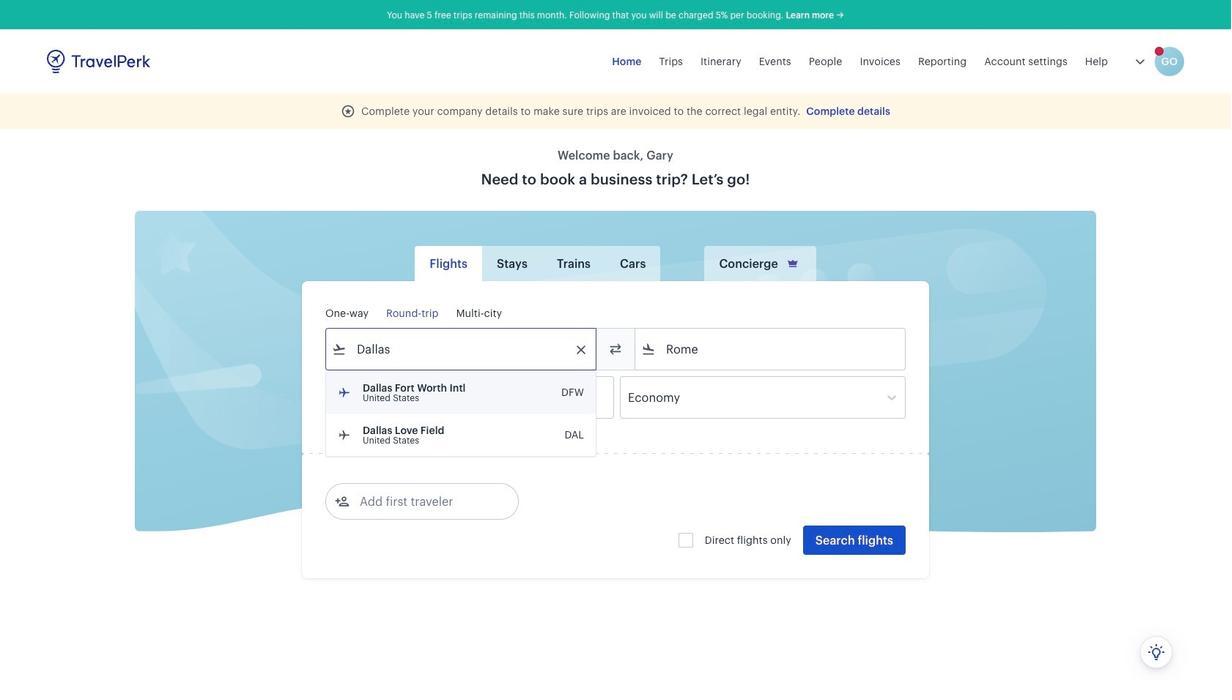 Task type: locate. For each thing, give the bounding box(es) containing it.
To search field
[[656, 338, 886, 361]]

Return text field
[[434, 377, 510, 418]]



Task type: describe. For each thing, give the bounding box(es) containing it.
From search field
[[347, 338, 577, 361]]

Depart text field
[[347, 377, 423, 418]]

Add first traveler search field
[[350, 490, 502, 514]]



